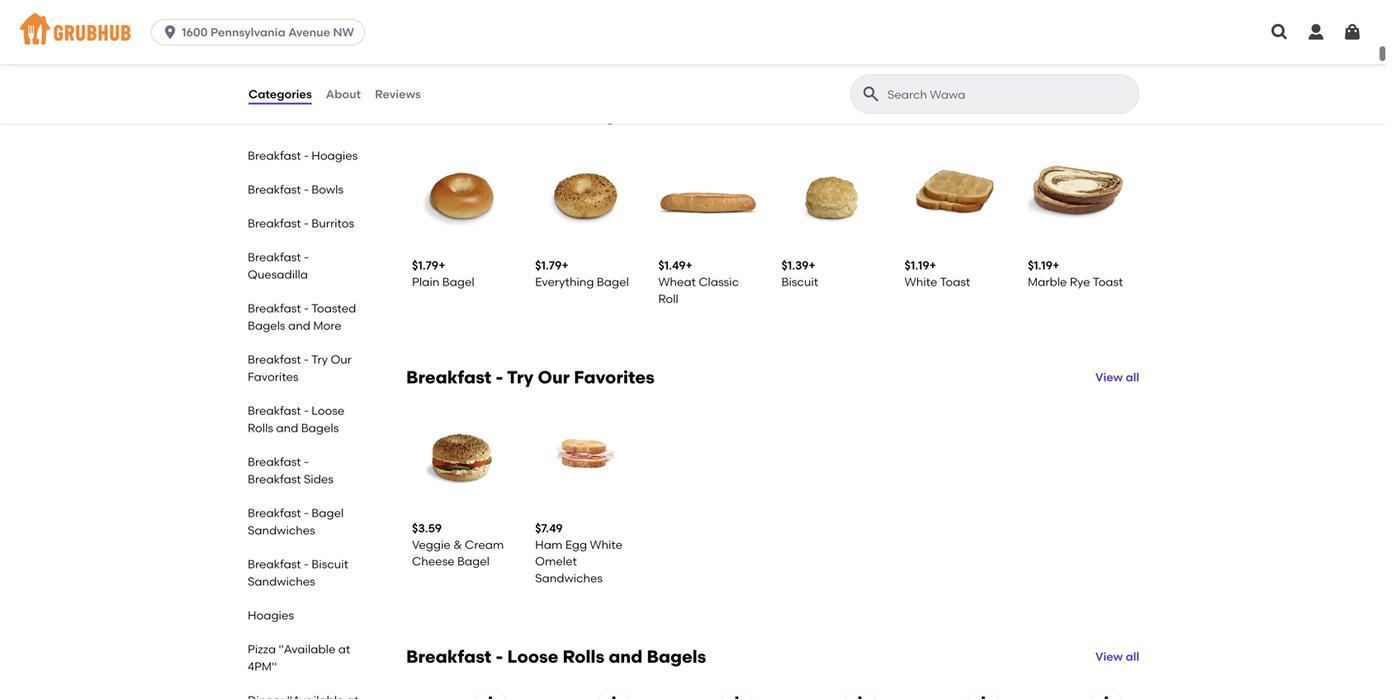 Task type: vqa. For each thing, say whether or not it's contained in the screenshot.
the rightmost 'order'
no



Task type: locate. For each thing, give the bounding box(es) containing it.
pizza
[[248, 643, 276, 657]]

breakfast - try our favorites
[[248, 353, 352, 384], [406, 367, 655, 388]]

1 horizontal spatial breakfast - toasted bagels and more
[[406, 104, 727, 125]]

breakfast - hoagies tab
[[241, 144, 370, 168]]

0 vertical spatial view all
[[1096, 108, 1140, 122]]

loose up the sides
[[312, 404, 345, 418]]

0 vertical spatial breakfast - loose rolls and bagels
[[248, 404, 345, 435]]

$3.59 veggie & cream cheese bagel
[[412, 521, 504, 569]]

$1.79 up everything
[[535, 259, 562, 273]]

$1.79 up plain
[[412, 259, 439, 273]]

svg image
[[1270, 22, 1290, 42], [162, 24, 178, 40], [481, 694, 501, 700], [604, 694, 624, 700], [974, 694, 993, 700]]

-
[[496, 104, 503, 125], [304, 149, 309, 163], [304, 183, 309, 197], [304, 216, 309, 230], [304, 250, 309, 264], [304, 301, 309, 315], [304, 353, 309, 367], [496, 367, 503, 388], [304, 404, 309, 418], [304, 455, 309, 469], [304, 506, 309, 520], [304, 557, 309, 572], [496, 646, 503, 668]]

1 horizontal spatial toast
[[1093, 275, 1123, 289]]

try
[[311, 353, 328, 367], [507, 367, 534, 388]]

$1.79 inside $1.79 + everything bagel
[[535, 259, 562, 273]]

1 vertical spatial toasted
[[311, 301, 356, 315]]

everything bagel image
[[535, 141, 635, 241], [1028, 683, 1128, 700]]

roll
[[658, 292, 679, 306]]

2 all from the top
[[1126, 371, 1140, 385]]

$7.49
[[535, 521, 563, 535]]

caret right icon image
[[357, 151, 367, 161]]

burritos
[[312, 216, 354, 230]]

+ down white toast "image"
[[930, 259, 937, 273]]

0 horizontal spatial white
[[590, 538, 623, 552]]

breakfast - loose rolls and bagels up breakfast - breakfast sides
[[248, 404, 345, 435]]

1 vertical spatial view
[[1096, 371, 1123, 385]]

plain bagel image
[[412, 141, 512, 241], [905, 683, 1005, 700]]

about
[[326, 87, 361, 101]]

breakfast - toasted bagels and more
[[406, 104, 727, 125], [248, 301, 356, 333]]

1 vertical spatial all
[[1126, 371, 1140, 385]]

0 vertical spatial all
[[1126, 108, 1140, 122]]

1 horizontal spatial try
[[507, 367, 534, 388]]

classic
[[699, 275, 739, 289]]

1 vertical spatial wheat classic roll image
[[782, 683, 882, 700]]

3 view all from the top
[[1096, 650, 1140, 664]]

sandwiches down omelet
[[535, 572, 603, 586]]

2 vertical spatial all
[[1126, 650, 1140, 664]]

bagels
[[581, 104, 640, 125], [248, 319, 285, 333], [301, 421, 339, 435], [647, 646, 706, 668]]

breakfast - loose rolls and bagels
[[248, 404, 345, 435], [406, 646, 706, 668]]

$1.19
[[905, 259, 930, 273], [1028, 259, 1053, 273]]

view all
[[1096, 108, 1140, 122], [1096, 371, 1140, 385], [1096, 650, 1140, 664]]

veggie
[[412, 538, 451, 552]]

0 vertical spatial white
[[905, 275, 938, 289]]

rye
[[1070, 275, 1090, 289]]

all
[[1126, 108, 1140, 122], [1126, 371, 1140, 385], [1126, 650, 1140, 664]]

bagel right plain
[[442, 275, 475, 289]]

svg image for the cornbread image
[[481, 694, 501, 700]]

1 vertical spatial hoagies
[[248, 609, 294, 623]]

more
[[683, 104, 727, 125], [313, 319, 342, 333]]

biscuit down breakfast - bagel sandwiches
[[312, 557, 348, 572]]

and
[[644, 104, 678, 125], [288, 319, 311, 333], [276, 421, 298, 435], [609, 646, 643, 668]]

+ for marble
[[1053, 259, 1060, 273]]

sandwiches up breakfast - biscuit sandwiches
[[248, 524, 315, 538]]

hoagies up the bowls
[[312, 149, 358, 163]]

wheat classic roll image
[[658, 141, 759, 241], [782, 683, 882, 700]]

0 horizontal spatial breakfast - toasted bagels and more
[[248, 301, 356, 333]]

bagel
[[442, 275, 475, 289], [597, 275, 629, 289], [312, 506, 344, 520], [457, 555, 490, 569]]

+ up plain
[[439, 259, 446, 273]]

0 vertical spatial breakfast - toasted bagels and more
[[406, 104, 727, 125]]

sandwiches inside breakfast - biscuit sandwiches
[[248, 575, 315, 589]]

- inside breakfast - quesadilla
[[304, 250, 309, 264]]

0 horizontal spatial wheat classic roll image
[[658, 141, 759, 241]]

+ up marble
[[1053, 259, 1060, 273]]

marble rye toast image
[[1028, 141, 1128, 241]]

+ inside $1.49 + wheat classic roll
[[686, 259, 693, 273]]

2 toast from the left
[[1093, 275, 1123, 289]]

svg image
[[1307, 22, 1326, 42], [1343, 22, 1363, 42], [727, 694, 747, 700], [850, 694, 870, 700], [1097, 694, 1117, 700]]

1 + from the left
[[439, 259, 446, 273]]

sandwiches inside breakfast - bagel sandwiches
[[248, 524, 315, 538]]

+ for biscuit
[[809, 259, 816, 273]]

toasted
[[507, 104, 577, 125], [311, 301, 356, 315]]

0 horizontal spatial $1.19
[[905, 259, 930, 273]]

breakfast - breakfast sides
[[248, 455, 334, 486]]

0 vertical spatial more
[[683, 104, 727, 125]]

avenue
[[288, 25, 330, 39]]

1 horizontal spatial toasted
[[507, 104, 577, 125]]

bagel down cream
[[457, 555, 490, 569]]

0 vertical spatial hoagies
[[312, 149, 358, 163]]

cream
[[465, 538, 504, 552]]

3 view all button from the top
[[1096, 649, 1140, 666]]

1 horizontal spatial breakfast - loose rolls and bagels
[[406, 646, 706, 668]]

+ inside $1.19 + marble rye toast
[[1053, 259, 1060, 273]]

2 view all button from the top
[[1096, 369, 1140, 386]]

1 $1.19 from the left
[[905, 259, 930, 273]]

1 vertical spatial view all
[[1096, 371, 1140, 385]]

+ up wheat
[[686, 259, 693, 273]]

favorites
[[574, 367, 655, 388], [248, 370, 299, 384]]

rolls up breakfast - breakfast sides
[[248, 421, 273, 435]]

white
[[905, 275, 938, 289], [590, 538, 623, 552]]

quesadilla
[[248, 268, 308, 282]]

1 horizontal spatial $1.19
[[1028, 259, 1053, 273]]

1 vertical spatial biscuit
[[312, 557, 348, 572]]

0 vertical spatial everything bagel image
[[535, 141, 635, 241]]

$1.19 inside $1.19 + white toast
[[905, 259, 930, 273]]

biscuit inside breakfast - biscuit sandwiches
[[312, 557, 348, 572]]

biscuit
[[782, 275, 818, 289], [312, 557, 348, 572]]

+ inside $1.19 + white toast
[[930, 259, 937, 273]]

3 + from the left
[[686, 259, 693, 273]]

classic roll image
[[658, 683, 759, 700]]

marble
[[1028, 275, 1067, 289]]

toast inside $1.19 + white toast
[[940, 275, 971, 289]]

loose
[[312, 404, 345, 418], [507, 646, 559, 668]]

0 vertical spatial view
[[1096, 108, 1123, 122]]

svg image for the bottom plain bagel image
[[974, 694, 993, 700]]

0 horizontal spatial toast
[[940, 275, 971, 289]]

3 view from the top
[[1096, 650, 1123, 664]]

1 horizontal spatial wheat classic roll image
[[782, 683, 882, 700]]

$1.79 inside $1.79 + plain bagel
[[412, 259, 439, 273]]

1 view all button from the top
[[1096, 107, 1140, 123]]

0 horizontal spatial plain bagel image
[[412, 141, 512, 241]]

0 vertical spatial rolls
[[248, 421, 273, 435]]

1 view all from the top
[[1096, 108, 1140, 122]]

2 $1.19 from the left
[[1028, 259, 1053, 273]]

our
[[331, 353, 352, 367], [538, 367, 570, 388]]

2 vertical spatial view all button
[[1096, 649, 1140, 666]]

0 vertical spatial view all button
[[1096, 107, 1140, 123]]

view all button for bagels
[[1096, 649, 1140, 666]]

- inside breakfast - bagel sandwiches
[[304, 506, 309, 520]]

biscuit for +
[[782, 275, 818, 289]]

+ inside $1.79 + plain bagel
[[439, 259, 446, 273]]

breakfast
[[406, 104, 492, 125], [248, 149, 301, 163], [248, 183, 301, 197], [248, 216, 301, 230], [248, 250, 301, 264], [248, 301, 301, 315], [248, 353, 301, 367], [406, 367, 492, 388], [248, 404, 301, 418], [248, 455, 301, 469], [248, 472, 301, 486], [248, 506, 301, 520], [248, 557, 301, 572], [406, 646, 492, 668]]

everything
[[535, 275, 594, 289]]

rolls up shorti roll image
[[563, 646, 605, 668]]

toast
[[940, 275, 971, 289], [1093, 275, 1123, 289]]

1 all from the top
[[1126, 108, 1140, 122]]

0 horizontal spatial everything bagel image
[[535, 141, 635, 241]]

1 horizontal spatial $1.79
[[535, 259, 562, 273]]

5 + from the left
[[930, 259, 937, 273]]

view for more
[[1096, 108, 1123, 122]]

2 view all from the top
[[1096, 371, 1140, 385]]

$3.59
[[412, 521, 442, 535]]

1 $1.79 from the left
[[412, 259, 439, 273]]

0 horizontal spatial biscuit
[[312, 557, 348, 572]]

hoagies
[[312, 149, 358, 163], [248, 609, 294, 623]]

bagel right everything
[[597, 275, 629, 289]]

biscuit down $1.39
[[782, 275, 818, 289]]

1 vertical spatial white
[[590, 538, 623, 552]]

0 horizontal spatial rolls
[[248, 421, 273, 435]]

view
[[1096, 108, 1123, 122], [1096, 371, 1123, 385], [1096, 650, 1123, 664]]

bagel inside $3.59 veggie & cream cheese bagel
[[457, 555, 490, 569]]

breakfast - loose rolls and bagels up shorti roll image
[[406, 646, 706, 668]]

sandwiches for biscuit
[[248, 575, 315, 589]]

0 horizontal spatial $1.79
[[412, 259, 439, 273]]

1 horizontal spatial plain bagel image
[[905, 683, 1005, 700]]

1 horizontal spatial white
[[905, 275, 938, 289]]

1 horizontal spatial hoagies
[[312, 149, 358, 163]]

breakfast inside breakfast - biscuit sandwiches
[[248, 557, 301, 572]]

cheese
[[412, 555, 455, 569]]

magnifying glass icon image
[[861, 84, 881, 104]]

white inside $1.19 + white toast
[[905, 275, 938, 289]]

$7.49 ham egg white omelet sandwiches
[[535, 521, 623, 586]]

$1.79
[[412, 259, 439, 273], [535, 259, 562, 273]]

breakfast inside breakfast - quesadilla
[[248, 250, 301, 264]]

1 vertical spatial loose
[[507, 646, 559, 668]]

sandwiches
[[248, 524, 315, 538], [535, 572, 603, 586], [248, 575, 315, 589]]

sandwiches down breakfast - bagel sandwiches
[[248, 575, 315, 589]]

nw
[[333, 25, 354, 39]]

biscuit image
[[782, 141, 882, 241]]

biscuit for -
[[312, 557, 348, 572]]

2 + from the left
[[562, 259, 569, 273]]

view all for more
[[1096, 108, 1140, 122]]

0 vertical spatial biscuit
[[782, 275, 818, 289]]

4pm"
[[248, 660, 277, 674]]

bagel inside $1.79 + everything bagel
[[597, 275, 629, 289]]

0 horizontal spatial favorites
[[248, 370, 299, 384]]

breakfast - hoagies
[[248, 149, 358, 163]]

cornbread image
[[412, 683, 512, 700]]

1 horizontal spatial biscuit
[[782, 275, 818, 289]]

+ up everything
[[562, 259, 569, 273]]

loose up shorti roll image
[[507, 646, 559, 668]]

hoagies up pizza
[[248, 609, 294, 623]]

0 horizontal spatial loose
[[312, 404, 345, 418]]

breakfast - bowls
[[248, 183, 344, 197]]

rolls
[[248, 421, 273, 435], [563, 646, 605, 668]]

1 toast from the left
[[940, 275, 971, 289]]

1 vertical spatial view all button
[[1096, 369, 1140, 386]]

2 vertical spatial view
[[1096, 650, 1123, 664]]

bagel inside $1.79 + plain bagel
[[442, 275, 475, 289]]

6 + from the left
[[1053, 259, 1060, 273]]

2 $1.79 from the left
[[535, 259, 562, 273]]

bagel inside breakfast - bagel sandwiches
[[312, 506, 344, 520]]

4 + from the left
[[809, 259, 816, 273]]

svg image inside 1600 pennsylvania avenue nw button
[[162, 24, 178, 40]]

all for bagels
[[1126, 650, 1140, 664]]

+ inside $1.39 + biscuit
[[809, 259, 816, 273]]

1 horizontal spatial rolls
[[563, 646, 605, 668]]

+
[[439, 259, 446, 273], [562, 259, 569, 273], [686, 259, 693, 273], [809, 259, 816, 273], [930, 259, 937, 273], [1053, 259, 1060, 273]]

3 all from the top
[[1126, 650, 1140, 664]]

reviews button
[[374, 64, 422, 124]]

1 horizontal spatial everything bagel image
[[1028, 683, 1128, 700]]

sandwiches inside $7.49 ham egg white omelet sandwiches
[[535, 572, 603, 586]]

breakfast inside tab
[[248, 149, 301, 163]]

bagel down the sides
[[312, 506, 344, 520]]

1 vertical spatial breakfast - toasted bagels and more
[[248, 301, 356, 333]]

breakfast - quesadilla
[[248, 250, 309, 282]]

reviews
[[375, 87, 421, 101]]

sandwiches for bagel
[[248, 524, 315, 538]]

1 vertical spatial plain bagel image
[[905, 683, 1005, 700]]

+ inside $1.79 + everything bagel
[[562, 259, 569, 273]]

view all button
[[1096, 107, 1140, 123], [1096, 369, 1140, 386], [1096, 649, 1140, 666]]

1 view from the top
[[1096, 108, 1123, 122]]

2 vertical spatial view all
[[1096, 650, 1140, 664]]

+ down 'biscuit' image
[[809, 259, 816, 273]]

0 horizontal spatial hoagies
[[248, 609, 294, 623]]

+ for wheat
[[686, 259, 693, 273]]

$1.19 inside $1.19 + marble rye toast
[[1028, 259, 1053, 273]]

main navigation navigation
[[0, 0, 1387, 64]]

veggie & cream cheese bagel image
[[412, 403, 512, 503]]

0 vertical spatial toasted
[[507, 104, 577, 125]]

0 horizontal spatial more
[[313, 319, 342, 333]]



Task type: describe. For each thing, give the bounding box(es) containing it.
1 horizontal spatial loose
[[507, 646, 559, 668]]

egg
[[565, 538, 587, 552]]

$1.19 for $1.19 + white toast
[[905, 259, 930, 273]]

white toast image
[[905, 141, 1005, 241]]

1600 pennsylvania avenue nw button
[[151, 19, 372, 45]]

+ for white
[[930, 259, 937, 273]]

0 horizontal spatial toasted
[[311, 301, 356, 315]]

ham egg white omelet sandwiches image
[[535, 403, 635, 503]]

$1.79 + plain bagel
[[412, 259, 475, 289]]

+ for everything
[[562, 259, 569, 273]]

svg image for shorti roll image
[[604, 694, 624, 700]]

1600 pennsylvania avenue nw
[[182, 25, 354, 39]]

1 vertical spatial everything bagel image
[[1028, 683, 1128, 700]]

breakfast inside breakfast - bagel sandwiches
[[248, 506, 301, 520]]

at
[[338, 643, 350, 657]]

about button
[[325, 64, 362, 124]]

$1.39
[[782, 259, 809, 273]]

1 vertical spatial breakfast - loose rolls and bagels
[[406, 646, 706, 668]]

hoagies inside 'breakfast - hoagies' tab
[[312, 149, 358, 163]]

all for more
[[1126, 108, 1140, 122]]

0 vertical spatial wheat classic roll image
[[658, 141, 759, 241]]

$1.79 + everything bagel
[[535, 259, 629, 289]]

$1.79 for $1.79 + everything bagel
[[535, 259, 562, 273]]

0 vertical spatial loose
[[312, 404, 345, 418]]

omelet
[[535, 555, 577, 569]]

1 horizontal spatial more
[[683, 104, 727, 125]]

&
[[454, 538, 462, 552]]

- inside breakfast - biscuit sandwiches
[[304, 557, 309, 572]]

white inside $7.49 ham egg white omelet sandwiches
[[590, 538, 623, 552]]

- inside tab
[[304, 149, 309, 163]]

$1.79 for $1.79 + plain bagel
[[412, 259, 439, 273]]

+ for plain
[[439, 259, 446, 273]]

breakfast - burritos
[[248, 216, 354, 230]]

1 horizontal spatial breakfast - try our favorites
[[406, 367, 655, 388]]

view for bagels
[[1096, 650, 1123, 664]]

shorti roll image
[[535, 683, 635, 700]]

pizza "available at 4pm"
[[248, 643, 350, 674]]

view all button for more
[[1096, 107, 1140, 123]]

$1.49
[[658, 259, 686, 273]]

$1.19 + marble rye toast
[[1028, 259, 1123, 289]]

plain
[[412, 275, 440, 289]]

$1.49 + wheat classic roll
[[658, 259, 739, 306]]

toast inside $1.19 + marble rye toast
[[1093, 275, 1123, 289]]

bowls
[[312, 183, 344, 197]]

0 horizontal spatial breakfast - loose rolls and bagels
[[248, 404, 345, 435]]

0 horizontal spatial our
[[331, 353, 352, 367]]

wheat
[[658, 275, 696, 289]]

breakfast - bagel sandwiches
[[248, 506, 344, 538]]

$1.39 + biscuit
[[782, 259, 818, 289]]

1 vertical spatial more
[[313, 319, 342, 333]]

categories button
[[248, 64, 313, 124]]

breakfast inside breakfast - loose rolls and bagels
[[248, 404, 301, 418]]

2 view from the top
[[1096, 371, 1123, 385]]

pennsylvania
[[211, 25, 286, 39]]

1600
[[182, 25, 208, 39]]

categories
[[249, 87, 312, 101]]

1 horizontal spatial our
[[538, 367, 570, 388]]

0 horizontal spatial try
[[311, 353, 328, 367]]

ham
[[535, 538, 563, 552]]

$1.19 + white toast
[[905, 259, 971, 289]]

1 vertical spatial rolls
[[563, 646, 605, 668]]

breakfast - biscuit sandwiches
[[248, 557, 348, 589]]

0 vertical spatial plain bagel image
[[412, 141, 512, 241]]

1 horizontal spatial favorites
[[574, 367, 655, 388]]

0 horizontal spatial breakfast - try our favorites
[[248, 353, 352, 384]]

view all for bagels
[[1096, 650, 1140, 664]]

- inside breakfast - breakfast sides
[[304, 455, 309, 469]]

$1.19 for $1.19 + marble rye toast
[[1028, 259, 1053, 273]]

sides
[[304, 472, 334, 486]]

Search Wawa search field
[[886, 87, 1134, 102]]

"available
[[279, 643, 336, 657]]



